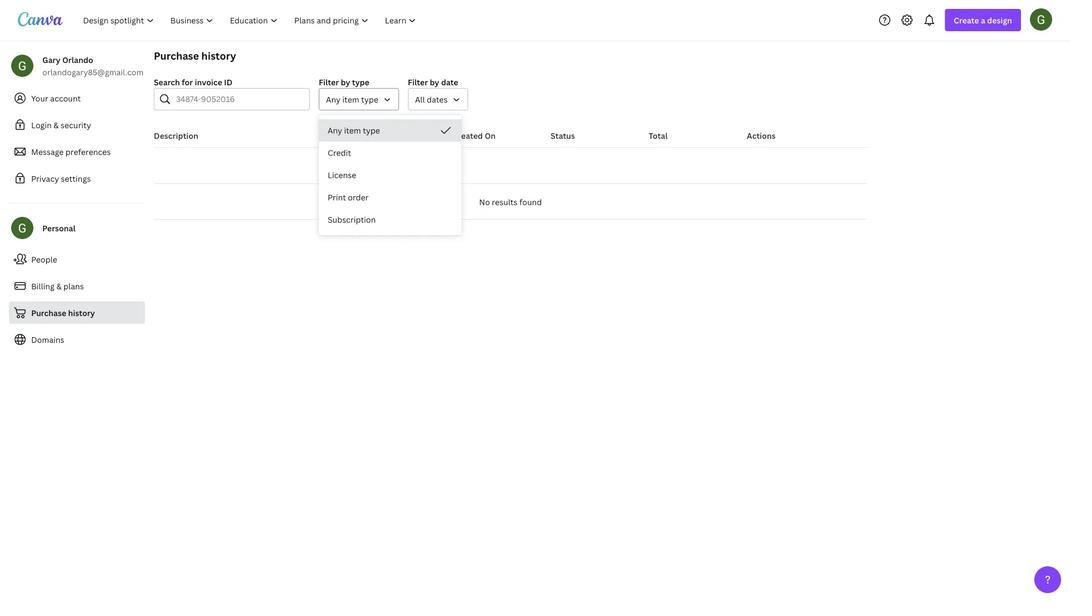 Task type: locate. For each thing, give the bounding box(es) containing it.
1 vertical spatial history
[[68, 308, 95, 318]]

0 vertical spatial item
[[343, 94, 359, 105]]

purchase up search on the top of the page
[[154, 49, 199, 62]]

filter up all on the top
[[408, 77, 428, 87]]

1 horizontal spatial purchase
[[154, 49, 199, 62]]

purchase history inside 'link'
[[31, 308, 95, 318]]

item inside button
[[344, 125, 361, 136]]

billed to
[[355, 130, 387, 141]]

type inside 'button'
[[361, 94, 379, 105]]

Any item type button
[[319, 88, 399, 110]]

0 horizontal spatial filter
[[319, 77, 339, 87]]

2 vertical spatial type
[[363, 125, 380, 136]]

a
[[981, 15, 986, 25]]

purchase up "domains"
[[31, 308, 66, 318]]

gary
[[42, 54, 60, 65]]

message
[[31, 146, 64, 157]]

results
[[492, 197, 518, 207]]

any up the 'credit' at the top of page
[[328, 125, 342, 136]]

privacy
[[31, 173, 59, 184]]

0 horizontal spatial by
[[341, 77, 350, 87]]

type
[[352, 77, 370, 87], [361, 94, 379, 105], [363, 125, 380, 136]]

list box
[[319, 119, 462, 231]]

purchase history
[[154, 49, 236, 62], [31, 308, 95, 318]]

found
[[520, 197, 542, 207]]

by up any item type 'button'
[[341, 77, 350, 87]]

2 by from the left
[[430, 77, 439, 87]]

your account
[[31, 93, 81, 103]]

billed
[[355, 130, 377, 141]]

license
[[328, 170, 356, 180]]

billing & plans link
[[9, 275, 145, 297]]

purchase history up search for invoice id
[[154, 49, 236, 62]]

0 horizontal spatial purchase
[[31, 308, 66, 318]]

your account link
[[9, 87, 145, 109]]

search for invoice id
[[154, 77, 233, 87]]

no
[[479, 197, 490, 207]]

created on
[[453, 130, 496, 141]]

All dates button
[[408, 88, 468, 110]]

top level navigation element
[[76, 9, 426, 31]]

id
[[224, 77, 233, 87]]

print
[[328, 192, 346, 203]]

filter up any item type 'button'
[[319, 77, 339, 87]]

0 horizontal spatial purchase history
[[31, 308, 95, 318]]

& left plans in the top left of the page
[[56, 281, 62, 291]]

credit option
[[319, 142, 462, 164]]

0 horizontal spatial history
[[68, 308, 95, 318]]

license button
[[319, 164, 462, 186]]

1 filter from the left
[[319, 77, 339, 87]]

by left date
[[430, 77, 439, 87]]

0 vertical spatial any
[[326, 94, 341, 105]]

0 vertical spatial any item type
[[326, 94, 379, 105]]

invoice
[[195, 77, 222, 87]]

purchase
[[154, 49, 199, 62], [31, 308, 66, 318]]

1 vertical spatial &
[[56, 281, 62, 291]]

any item type
[[326, 94, 379, 105], [328, 125, 380, 136]]

all dates
[[415, 94, 448, 105]]

item up the 'credit' at the top of page
[[344, 125, 361, 136]]

filter
[[319, 77, 339, 87], [408, 77, 428, 87]]

account
[[50, 93, 81, 103]]

1 horizontal spatial purchase history
[[154, 49, 236, 62]]

0 vertical spatial purchase
[[154, 49, 199, 62]]

any item type down 'filter by type'
[[326, 94, 379, 105]]

1 horizontal spatial filter
[[408, 77, 428, 87]]

search
[[154, 77, 180, 87]]

1 vertical spatial type
[[361, 94, 379, 105]]

history
[[201, 49, 236, 62], [68, 308, 95, 318]]

preferences
[[66, 146, 111, 157]]

any inside button
[[328, 125, 342, 136]]

0 vertical spatial purchase history
[[154, 49, 236, 62]]

any item type inside any item type 'button'
[[326, 94, 379, 105]]

Search for invoice ID text field
[[176, 89, 303, 110]]

any item type up the 'credit' at the top of page
[[328, 125, 380, 136]]

created
[[453, 130, 483, 141]]

&
[[54, 120, 59, 130], [56, 281, 62, 291]]

any
[[326, 94, 341, 105], [328, 125, 342, 136]]

history up domains link
[[68, 308, 95, 318]]

purchase history down "billing & plans"
[[31, 308, 95, 318]]

history up id
[[201, 49, 236, 62]]

1 vertical spatial any item type
[[328, 125, 380, 136]]

1 by from the left
[[341, 77, 350, 87]]

& for login
[[54, 120, 59, 130]]

all
[[415, 94, 425, 105]]

1 vertical spatial item
[[344, 125, 361, 136]]

1 horizontal spatial history
[[201, 49, 236, 62]]

filter by type
[[319, 77, 370, 87]]

2 filter from the left
[[408, 77, 428, 87]]

any item type inside any item type button
[[328, 125, 380, 136]]

1 vertical spatial purchase
[[31, 308, 66, 318]]

orlando
[[62, 54, 93, 65]]

any down 'filter by type'
[[326, 94, 341, 105]]

item
[[343, 94, 359, 105], [344, 125, 361, 136]]

1 horizontal spatial by
[[430, 77, 439, 87]]

by
[[341, 77, 350, 87], [430, 77, 439, 87]]

message preferences
[[31, 146, 111, 157]]

item down 'filter by type'
[[343, 94, 359, 105]]

purchase history link
[[9, 302, 145, 324]]

status
[[551, 130, 575, 141]]

0 vertical spatial &
[[54, 120, 59, 130]]

1 vertical spatial purchase history
[[31, 308, 95, 318]]

plans
[[63, 281, 84, 291]]

1 vertical spatial any
[[328, 125, 342, 136]]

create
[[954, 15, 980, 25]]

& right login
[[54, 120, 59, 130]]



Task type: describe. For each thing, give the bounding box(es) containing it.
login
[[31, 120, 52, 130]]

by for date
[[430, 77, 439, 87]]

item inside 'button'
[[343, 94, 359, 105]]

order
[[348, 192, 369, 203]]

by for type
[[341, 77, 350, 87]]

security
[[61, 120, 91, 130]]

print order option
[[319, 186, 462, 209]]

no results found
[[479, 197, 542, 207]]

0 vertical spatial history
[[201, 49, 236, 62]]

subscription button
[[319, 209, 462, 231]]

gary orlando orlandogary85@gmail.com
[[42, 54, 144, 77]]

dates
[[427, 94, 448, 105]]

& for billing
[[56, 281, 62, 291]]

design
[[988, 15, 1013, 25]]

subscription option
[[319, 209, 462, 231]]

list box containing any item type
[[319, 119, 462, 231]]

purchase inside 'link'
[[31, 308, 66, 318]]

filter by date
[[408, 77, 458, 87]]

subscription
[[328, 214, 376, 225]]

privacy settings link
[[9, 167, 145, 190]]

create a design
[[954, 15, 1013, 25]]

credit
[[328, 147, 351, 158]]

license option
[[319, 164, 462, 186]]

date
[[441, 77, 458, 87]]

people
[[31, 254, 57, 265]]

settings
[[61, 173, 91, 184]]

filter for filter by date
[[408, 77, 428, 87]]

print order
[[328, 192, 369, 203]]

any item type button
[[319, 119, 462, 142]]

any inside 'button'
[[326, 94, 341, 105]]

login & security link
[[9, 114, 145, 136]]

credit button
[[319, 142, 462, 164]]

personal
[[42, 223, 76, 233]]

print order button
[[319, 186, 462, 209]]

actions
[[747, 130, 776, 141]]

domains link
[[9, 328, 145, 351]]

login & security
[[31, 120, 91, 130]]

total
[[649, 130, 668, 141]]

billing & plans
[[31, 281, 84, 291]]

people link
[[9, 248, 145, 270]]

message preferences link
[[9, 141, 145, 163]]

filter for filter by type
[[319, 77, 339, 87]]

billing
[[31, 281, 54, 291]]

to
[[378, 130, 387, 141]]

gary orlando image
[[1031, 8, 1053, 31]]

type inside button
[[363, 125, 380, 136]]

for
[[182, 77, 193, 87]]

on
[[485, 130, 496, 141]]

create a design button
[[945, 9, 1022, 31]]

0 vertical spatial type
[[352, 77, 370, 87]]

description
[[154, 130, 198, 141]]

any item type option
[[319, 119, 462, 142]]

orlandogary85@gmail.com
[[42, 67, 144, 77]]

history inside 'link'
[[68, 308, 95, 318]]

domains
[[31, 334, 64, 345]]

your
[[31, 93, 48, 103]]

privacy settings
[[31, 173, 91, 184]]



Task type: vqa. For each thing, say whether or not it's contained in the screenshot.
"People" link
yes



